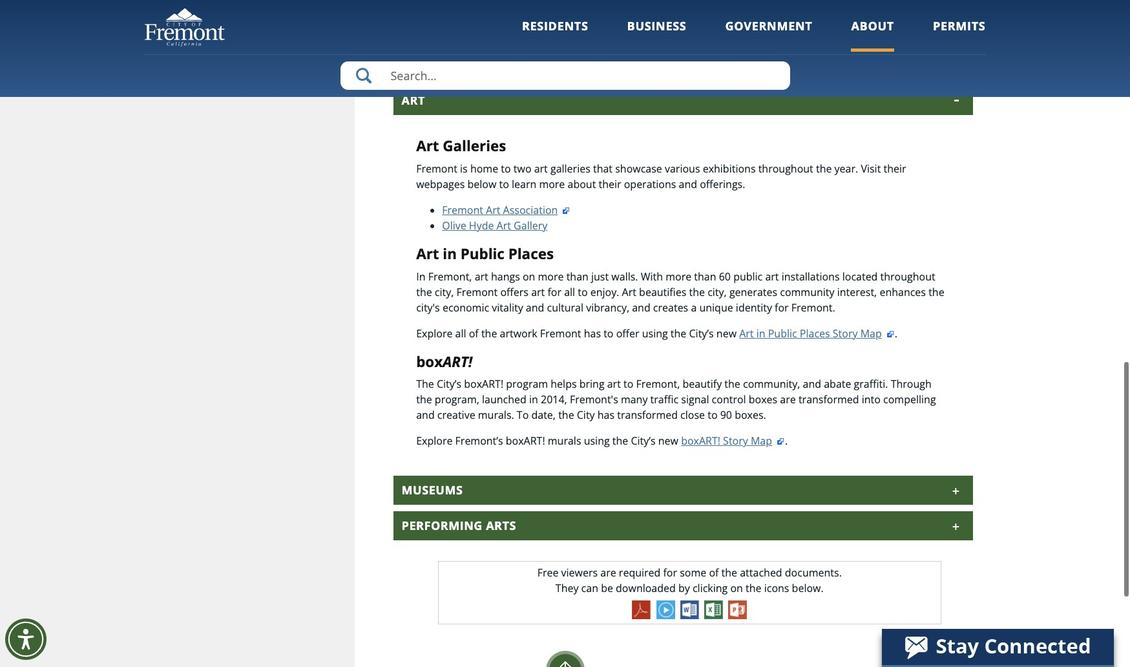 Task type: locate. For each thing, give the bounding box(es) containing it.
map down interest,
[[861, 326, 882, 340]]

for
[[548, 285, 562, 299], [775, 300, 789, 315], [663, 566, 677, 580]]

all left over
[[464, 29, 475, 43]]

tab list
[[394, 0, 973, 541]]

1 horizontal spatial in
[[529, 393, 538, 407]]

1 than from the left
[[567, 269, 589, 284]]

0 vertical spatial story
[[833, 326, 858, 340]]

1 horizontal spatial their
[[884, 162, 907, 176]]

explore fremont's boxart! murals using the city's new boxart! story map
[[416, 434, 772, 448]]

art right 'public' at the right of the page
[[766, 269, 779, 284]]

on
[[523, 269, 535, 284], [731, 581, 743, 596]]

1 vertical spatial fremont,
[[636, 377, 680, 391]]

installations
[[782, 269, 840, 284]]

city
[[577, 408, 595, 422]]

in
[[443, 244, 457, 264], [757, 326, 766, 340], [529, 393, 538, 407]]

their down that
[[599, 177, 622, 191]]

has inside box art! the city's boxart! program helps bring art to fremont, beautify the community, and abate graffiti. through the program, launched in 2014, fremont's many traffic signal control boxes are transformed into compelling and creative murals. to date, the city has transformed close to 90 boxes.
[[598, 408, 615, 422]]

generates
[[730, 285, 778, 299]]

0 vertical spatial their
[[884, 162, 907, 176]]

residents
[[522, 18, 589, 34]]

more right learn at top
[[878, 29, 904, 43]]

boxart! up launched
[[464, 377, 504, 391]]

for up cultural
[[548, 285, 562, 299]]

are inside box art! the city's boxart! program helps bring art to fremont, beautify the community, and abate graffiti. through the program, launched in 2014, fremont's many traffic signal control boxes are transformed into compelling and creative murals. to date, the city has transformed close to 90 boxes.
[[780, 393, 796, 407]]

our
[[572, 29, 588, 43], [665, 29, 682, 43], [416, 44, 433, 58], [493, 44, 510, 58]]

for right identity
[[775, 300, 789, 315]]

0 vertical spatial on
[[523, 269, 535, 284]]

city's down a
[[689, 326, 714, 340]]

are
[[780, 393, 796, 407], [601, 566, 616, 580]]

into
[[862, 393, 881, 407]]

has down fremont's
[[598, 408, 615, 422]]

using
[[642, 326, 668, 340], [584, 434, 610, 448]]

to left two
[[501, 162, 511, 176]]

art up webpages
[[416, 136, 439, 156]]

2 vertical spatial .
[[785, 434, 788, 448]]

fremont art association link
[[442, 203, 571, 217]]

community
[[780, 285, 835, 299]]

boxart! inside box art! the city's boxart! program helps bring art to fremont, beautify the community, and abate graffiti. through the program, launched in 2014, fremont's many traffic signal control boxes are transformed into compelling and creative murals. to date, the city has transformed close to 90 boxes.
[[464, 377, 504, 391]]

can
[[581, 581, 599, 596]]

0 vertical spatial places
[[508, 244, 554, 264]]

our historic places link
[[493, 44, 581, 58]]

1 vertical spatial public
[[768, 326, 797, 340]]

and left creative
[[416, 408, 435, 422]]

clicking
[[693, 581, 728, 596]]

art up olive hyde art gallery link at the left top of the page
[[486, 203, 501, 217]]

for inside 'free viewers are required for some of the attached documents. they can be downloaded by clicking on the icons below.'
[[663, 566, 677, 580]]

2 horizontal spatial for
[[775, 300, 789, 315]]

1 horizontal spatial historic
[[591, 29, 627, 43]]

1 horizontal spatial than
[[694, 269, 717, 284]]

is left home
[[460, 162, 468, 176]]

. for the
[[895, 326, 898, 340]]

0 horizontal spatial places
[[508, 244, 554, 264]]

in inside box art! the city's boxart! program helps bring art to fremont, beautify the community, and abate graffiti. through the program, launched in 2014, fremont's many traffic signal control boxes are transformed into compelling and creative murals. to date, the city has transformed close to 90 boxes.
[[529, 393, 538, 407]]

city, up city's
[[435, 285, 454, 299]]

0 horizontal spatial throughout
[[759, 162, 814, 176]]

in down program
[[529, 393, 538, 407]]

1 vertical spatial historic
[[512, 44, 548, 58]]

0 horizontal spatial city,
[[435, 285, 454, 299]]

in down identity
[[757, 326, 766, 340]]

a
[[691, 300, 697, 315]]

fremont inside history is all over fremont from our historic rails to our farms, wineries, parks, and more. learn more about our history and our historic places .
[[502, 29, 543, 43]]

1 vertical spatial of
[[709, 566, 719, 580]]

their right visit
[[884, 162, 907, 176]]

0 vertical spatial city's
[[689, 326, 714, 340]]

more up beautifies
[[666, 269, 692, 284]]

to
[[517, 408, 529, 422]]

our up places
[[572, 29, 588, 43]]

fremont,
[[428, 269, 472, 284], [636, 377, 680, 391]]

1 horizontal spatial about
[[906, 29, 935, 43]]

fremont up webpages
[[416, 162, 458, 176]]

art
[[402, 93, 425, 108], [416, 136, 439, 156], [486, 203, 501, 217], [497, 218, 511, 233], [416, 244, 439, 264], [622, 285, 637, 299], [740, 326, 754, 340]]

city,
[[435, 285, 454, 299], [708, 285, 727, 299]]

than
[[567, 269, 589, 284], [694, 269, 717, 284]]

1 vertical spatial throughout
[[881, 269, 936, 284]]

is up "history"
[[454, 29, 461, 43]]

fremont, right in
[[428, 269, 472, 284]]

of up clicking
[[709, 566, 719, 580]]

1 vertical spatial .
[[895, 326, 898, 340]]

olive hyde art gallery link
[[442, 218, 548, 233]]

are down community,
[[780, 393, 796, 407]]

download powerpoint viewer image
[[728, 601, 747, 619]]

0 horizontal spatial than
[[567, 269, 589, 284]]

0 vertical spatial fremont,
[[428, 269, 472, 284]]

fremont up economic
[[457, 285, 498, 299]]

0 horizontal spatial fremont,
[[428, 269, 472, 284]]

1 vertical spatial for
[[775, 300, 789, 315]]

on inside art in public places in fremont, art hangs on more than just walls. with more than 60 public art installations located throughout the city, fremont offers art for all to enjoy. art beautifies the city, generates community interest, enhances the city's economic vitality and cultural vibrancy, and creates a unique identity for fremont.
[[523, 269, 535, 284]]

0 vertical spatial all
[[464, 29, 475, 43]]

boxart!
[[464, 377, 504, 391], [506, 434, 545, 448], [681, 434, 721, 448]]

0 vertical spatial new
[[717, 326, 737, 340]]

download acrobat reader image
[[632, 601, 651, 619]]

our down "history"
[[416, 44, 433, 58]]

explore
[[416, 326, 453, 340], [416, 434, 453, 448]]

about down galleries
[[568, 177, 596, 191]]

1 horizontal spatial fremont,
[[636, 377, 680, 391]]

art
[[534, 162, 548, 176], [475, 269, 489, 284], [766, 269, 779, 284], [531, 285, 545, 299], [607, 377, 621, 391]]

1 vertical spatial all
[[564, 285, 575, 299]]

has
[[584, 326, 601, 340], [598, 408, 615, 422]]

art!
[[443, 351, 473, 371]]

art right bring
[[607, 377, 621, 391]]

0 horizontal spatial on
[[523, 269, 535, 284]]

more up cultural
[[538, 269, 564, 284]]

for left 'some'
[[663, 566, 677, 580]]

box art! the city's boxart! program helps bring art to fremont, beautify the community, and abate graffiti. through the program, launched in 2014, fremont's many traffic signal control boxes are transformed into compelling and creative murals. to date, the city has transformed close to 90 boxes.
[[416, 351, 936, 422]]

story down the fremont.
[[833, 326, 858, 340]]

1 vertical spatial has
[[598, 408, 615, 422]]

new
[[717, 326, 737, 340], [659, 434, 679, 448]]

free
[[538, 566, 559, 580]]

0 vertical spatial throughout
[[759, 162, 814, 176]]

documents.
[[785, 566, 842, 580]]

fremont down cultural
[[540, 326, 581, 340]]

art down fremont art association link
[[497, 218, 511, 233]]

art right two
[[534, 162, 548, 176]]

the up clicking
[[722, 566, 738, 580]]

are inside 'free viewers are required for some of the attached documents. they can be downloaded by clicking on the icons below.'
[[601, 566, 616, 580]]

0 horizontal spatial historic
[[512, 44, 548, 58]]

1 horizontal spatial public
[[768, 326, 797, 340]]

. down community,
[[785, 434, 788, 448]]

fremont up olive
[[442, 203, 483, 217]]

bring
[[580, 377, 605, 391]]

1 horizontal spatial transformed
[[799, 393, 859, 407]]

1 explore from the top
[[416, 326, 453, 340]]

explore down creative
[[416, 434, 453, 448]]

city's up 'program,'
[[437, 377, 462, 391]]

has down vibrancy,
[[584, 326, 601, 340]]

1 city, from the left
[[435, 285, 454, 299]]

about inside art galleries fremont is home to two art galleries that showcase various exhibitions throughout the year. visit their webpages below to learn more about their operations and offerings.
[[568, 177, 596, 191]]

art galleries fremont is home to two art galleries that showcase various exhibitions throughout the year. visit their webpages below to learn more about their operations and offerings.
[[416, 136, 907, 191]]

and down offers
[[526, 300, 544, 315]]

the left 'year.'
[[816, 162, 832, 176]]

0 horizontal spatial .
[[581, 44, 584, 58]]

fremont, up traffic
[[636, 377, 680, 391]]

of down economic
[[469, 326, 479, 340]]

all inside history is all over fremont from our historic rails to our farms, wineries, parks, and more. learn more about our history and our historic places .
[[464, 29, 475, 43]]

offer
[[616, 326, 640, 340]]

art inside art galleries fremont is home to two art galleries that showcase various exhibitions throughout the year. visit their webpages below to learn more about their operations and offerings.
[[534, 162, 548, 176]]

art right offers
[[531, 285, 545, 299]]

2 city, from the left
[[708, 285, 727, 299]]

0 vertical spatial map
[[861, 326, 882, 340]]

showcase
[[615, 162, 662, 176]]

0 horizontal spatial using
[[584, 434, 610, 448]]

2 than from the left
[[694, 269, 717, 284]]

close
[[681, 408, 705, 422]]

1 vertical spatial explore
[[416, 434, 453, 448]]

history
[[436, 44, 469, 58]]

1 vertical spatial city's
[[437, 377, 462, 391]]

transformed down many at bottom
[[617, 408, 678, 422]]

that
[[593, 162, 613, 176]]

all
[[464, 29, 475, 43], [564, 285, 575, 299], [455, 326, 466, 340]]

about right about link
[[906, 29, 935, 43]]

2 explore from the top
[[416, 434, 453, 448]]

public
[[461, 244, 505, 264], [768, 326, 797, 340]]

1 horizontal spatial .
[[785, 434, 788, 448]]

art down walls.
[[622, 285, 637, 299]]

1 vertical spatial new
[[659, 434, 679, 448]]

in down olive
[[443, 244, 457, 264]]

1 horizontal spatial on
[[731, 581, 743, 596]]

olive
[[442, 218, 466, 233]]

art inside art galleries fremont is home to two art galleries that showcase various exhibitions throughout the year. visit their webpages below to learn more about their operations and offerings.
[[416, 136, 439, 156]]

beautifies
[[639, 285, 687, 299]]

by
[[679, 581, 690, 596]]

0 vertical spatial .
[[581, 44, 584, 58]]

0 vertical spatial about
[[906, 29, 935, 43]]

than left just
[[567, 269, 589, 284]]

using down city
[[584, 434, 610, 448]]

1 horizontal spatial using
[[642, 326, 668, 340]]

1 vertical spatial map
[[751, 434, 772, 448]]

2 vertical spatial city's
[[631, 434, 656, 448]]

art up in
[[416, 244, 439, 264]]

the down creates
[[671, 326, 687, 340]]

community,
[[743, 377, 800, 391]]

city's down many at bottom
[[631, 434, 656, 448]]

wineries,
[[718, 29, 761, 43]]

exhibitions
[[703, 162, 756, 176]]

1 horizontal spatial city's
[[631, 434, 656, 448]]

about
[[906, 29, 935, 43], [568, 177, 596, 191]]

1 vertical spatial their
[[599, 177, 622, 191]]

0 horizontal spatial boxart!
[[464, 377, 504, 391]]

places down the fremont.
[[800, 326, 830, 340]]

using right offer
[[642, 326, 668, 340]]

0 horizontal spatial about
[[568, 177, 596, 191]]

and down various
[[679, 177, 697, 191]]

0 horizontal spatial public
[[461, 244, 505, 264]]

1 vertical spatial is
[[460, 162, 468, 176]]

1 vertical spatial story
[[723, 434, 748, 448]]

0 horizontal spatial transformed
[[617, 408, 678, 422]]

fremont, inside art in public places in fremont, art hangs on more than just walls. with more than 60 public art installations located throughout the city, fremont offers art for all to enjoy. art beautifies the city, generates community interest, enhances the city's economic vitality and cultural vibrancy, and creates a unique identity for fremont.
[[428, 269, 472, 284]]

1 horizontal spatial are
[[780, 393, 796, 407]]

tab list containing art galleries
[[394, 0, 973, 541]]

fremont up our historic places link
[[502, 29, 543, 43]]

. for map
[[785, 434, 788, 448]]

1 horizontal spatial places
[[800, 326, 830, 340]]

1 vertical spatial on
[[731, 581, 743, 596]]

visit
[[861, 162, 881, 176]]

new down unique
[[717, 326, 737, 340]]

throughout inside art galleries fremont is home to two art galleries that showcase various exhibitions throughout the year. visit their webpages below to learn more about their operations and offerings.
[[759, 162, 814, 176]]

all down economic
[[455, 326, 466, 340]]

hyde
[[469, 218, 494, 233]]

1 horizontal spatial map
[[861, 326, 882, 340]]

more down galleries
[[539, 177, 565, 191]]

city, up unique
[[708, 285, 727, 299]]

1 vertical spatial in
[[757, 326, 766, 340]]

boxart! down close
[[681, 434, 721, 448]]

over
[[477, 29, 499, 43]]

0 vertical spatial historic
[[591, 29, 627, 43]]

transformed down abate at the bottom right of page
[[799, 393, 859, 407]]

0 horizontal spatial for
[[548, 285, 562, 299]]

throughout up enhances
[[881, 269, 936, 284]]

public down hyde
[[461, 244, 505, 264]]

fremont
[[502, 29, 543, 43], [416, 162, 458, 176], [442, 203, 483, 217], [457, 285, 498, 299], [540, 326, 581, 340]]

new down traffic
[[659, 434, 679, 448]]

historic down from
[[512, 44, 548, 58]]

1 vertical spatial are
[[601, 566, 616, 580]]

0 vertical spatial explore
[[416, 326, 453, 340]]

all up cultural
[[564, 285, 575, 299]]

downloaded
[[616, 581, 676, 596]]

parks,
[[763, 29, 793, 43]]

download windows media player image
[[656, 601, 675, 619]]

to right rails
[[652, 29, 662, 43]]

0 vertical spatial in
[[443, 244, 457, 264]]

throughout right the exhibitions
[[759, 162, 814, 176]]

fremont inside the fremont art association olive hyde art gallery
[[442, 203, 483, 217]]

the inside art galleries fremont is home to two art galleries that showcase various exhibitions throughout the year. visit their webpages below to learn more about their operations and offerings.
[[816, 162, 832, 176]]

on up download powerpoint viewer icon
[[731, 581, 743, 596]]

historic
[[591, 29, 627, 43], [512, 44, 548, 58]]

many
[[621, 393, 648, 407]]

offers
[[501, 285, 529, 299]]

0 vertical spatial of
[[469, 326, 479, 340]]

0 horizontal spatial city's
[[437, 377, 462, 391]]

stay connected image
[[882, 629, 1113, 665]]

about inside history is all over fremont from our historic rails to our farms, wineries, parks, and more. learn more about our history and our historic places .
[[906, 29, 935, 43]]

0 horizontal spatial of
[[469, 326, 479, 340]]

fremont.
[[792, 300, 836, 315]]

0 vertical spatial has
[[584, 326, 601, 340]]

throughout inside art in public places in fremont, art hangs on more than just walls. with more than 60 public art installations located throughout the city, fremont offers art for all to enjoy. art beautifies the city, generates community interest, enhances the city's economic vitality and cultural vibrancy, and creates a unique identity for fremont.
[[881, 269, 936, 284]]

. up search text box
[[581, 44, 584, 58]]

launched
[[482, 393, 527, 407]]

0 horizontal spatial story
[[723, 434, 748, 448]]

0 horizontal spatial their
[[599, 177, 622, 191]]

1 vertical spatial using
[[584, 434, 610, 448]]

signal
[[682, 393, 709, 407]]

2 vertical spatial in
[[529, 393, 538, 407]]

below.
[[792, 581, 824, 596]]

boxart! down to on the bottom left
[[506, 434, 545, 448]]

0 vertical spatial are
[[780, 393, 796, 407]]

historic left rails
[[591, 29, 627, 43]]

. down enhances
[[895, 326, 898, 340]]

2 vertical spatial for
[[663, 566, 677, 580]]

0 horizontal spatial in
[[443, 244, 457, 264]]

business
[[627, 18, 687, 34]]

1 horizontal spatial city,
[[708, 285, 727, 299]]

1 vertical spatial about
[[568, 177, 596, 191]]

of
[[469, 326, 479, 340], [709, 566, 719, 580]]

0 horizontal spatial are
[[601, 566, 616, 580]]

2 horizontal spatial .
[[895, 326, 898, 340]]

1 horizontal spatial throughout
[[881, 269, 936, 284]]

public down identity
[[768, 326, 797, 340]]

fremont's
[[455, 434, 503, 448]]

explore down city's
[[416, 326, 453, 340]]

1 horizontal spatial of
[[709, 566, 719, 580]]

all inside art in public places in fremont, art hangs on more than just walls. with more than 60 public art installations located throughout the city, fremont offers art for all to enjoy. art beautifies the city, generates community interest, enhances the city's economic vitality and cultural vibrancy, and creates a unique identity for fremont.
[[564, 285, 575, 299]]

0 vertical spatial public
[[461, 244, 505, 264]]

1 horizontal spatial for
[[663, 566, 677, 580]]

history
[[416, 29, 451, 43]]

more inside art galleries fremont is home to two art galleries that showcase various exhibitions throughout the year. visit their webpages below to learn more about their operations and offerings.
[[539, 177, 565, 191]]

0 vertical spatial is
[[454, 29, 461, 43]]

learn
[[848, 29, 875, 43]]

map down boxes.
[[751, 434, 772, 448]]



Task type: vqa. For each thing, say whether or not it's contained in the screenshot.
bottom the 1,
no



Task type: describe. For each thing, give the bounding box(es) containing it.
the left artwork
[[481, 326, 497, 340]]

the up control
[[725, 377, 741, 391]]

explore all of the artwork fremont has to offer using the city's new art in public places story map
[[416, 326, 882, 340]]

abate
[[824, 377, 852, 391]]

the left city
[[559, 408, 574, 422]]

and down over
[[472, 44, 490, 58]]

1 horizontal spatial new
[[717, 326, 737, 340]]

fremont's
[[570, 393, 618, 407]]

and down beautifies
[[632, 300, 651, 315]]

about
[[852, 18, 895, 34]]

permits link
[[933, 18, 986, 51]]

fremont inside art galleries fremont is home to two art galleries that showcase various exhibitions throughout the year. visit their webpages below to learn more about their operations and offerings.
[[416, 162, 458, 176]]

farms,
[[684, 29, 715, 43]]

vitality
[[492, 300, 523, 315]]

cultural
[[547, 300, 584, 315]]

city's inside box art! the city's boxart! program helps bring art to fremont, beautify the community, and abate graffiti. through the program, launched in 2014, fremont's many traffic signal control boxes are transformed into compelling and creative murals. to date, the city has transformed close to 90 boxes.
[[437, 377, 462, 391]]

boxart! story map link
[[681, 434, 785, 448]]

about link
[[852, 18, 895, 51]]

of inside 'free viewers are required for some of the attached documents. they can be downloaded by clicking on the icons below.'
[[709, 566, 719, 580]]

public
[[734, 269, 763, 284]]

. inside history is all over fremont from our historic rails to our farms, wineries, parks, and more. learn more about our history and our historic places .
[[581, 44, 584, 58]]

helps
[[551, 377, 577, 391]]

history is all over fremont from our historic rails to our farms, wineries, parks, and more. learn more about our history and our historic places .
[[416, 29, 935, 58]]

control
[[712, 393, 746, 407]]

0 vertical spatial for
[[548, 285, 562, 299]]

0 vertical spatial transformed
[[799, 393, 859, 407]]

performing arts
[[402, 518, 516, 533]]

90
[[721, 408, 732, 422]]

art down identity
[[740, 326, 754, 340]]

museums
[[402, 482, 463, 498]]

more inside history is all over fremont from our historic rails to our farms, wineries, parks, and more. learn more about our history and our historic places .
[[878, 29, 904, 43]]

some
[[680, 566, 707, 580]]

places
[[551, 44, 581, 58]]

fremont, inside box art! the city's boxart! program helps bring art to fremont, beautify the community, and abate graffiti. through the program, launched in 2014, fremont's many traffic signal control boxes are transformed into compelling and creative murals. to date, the city has transformed close to 90 boxes.
[[636, 377, 680, 391]]

date,
[[532, 408, 556, 422]]

art left hangs
[[475, 269, 489, 284]]

explore for explore all of the artwork fremont has to offer using the city's new
[[416, 326, 453, 340]]

to inside art in public places in fremont, art hangs on more than just walls. with more than 60 public art installations located throughout the city, fremont offers art for all to enjoy. art beautifies the city, generates community interest, enhances the city's economic vitality and cultural vibrancy, and creates a unique identity for fremont.
[[578, 285, 588, 299]]

in
[[416, 269, 426, 284]]

is inside art galleries fremont is home to two art galleries that showcase various exhibitions throughout the year. visit their webpages below to learn more about their operations and offerings.
[[460, 162, 468, 176]]

2014,
[[541, 393, 567, 407]]

rails
[[629, 29, 649, 43]]

Search text field
[[340, 61, 790, 90]]

program,
[[435, 393, 480, 407]]

economic
[[443, 300, 489, 315]]

and left more.
[[795, 29, 814, 43]]

they
[[556, 581, 579, 596]]

traffic
[[651, 393, 679, 407]]

creates
[[653, 300, 689, 315]]

vibrancy,
[[586, 300, 630, 315]]

through
[[891, 377, 932, 391]]

icons
[[764, 581, 790, 596]]

the down the
[[416, 393, 432, 407]]

our history link
[[416, 44, 469, 58]]

to left 90
[[708, 408, 718, 422]]

artwork
[[500, 326, 538, 340]]

to left learn
[[499, 177, 509, 191]]

the down 'attached' on the bottom of page
[[746, 581, 762, 596]]

residents link
[[522, 18, 589, 51]]

our down over
[[493, 44, 510, 58]]

1 vertical spatial transformed
[[617, 408, 678, 422]]

0 horizontal spatial map
[[751, 434, 772, 448]]

the right enhances
[[929, 285, 945, 299]]

year.
[[835, 162, 859, 176]]

box
[[416, 351, 443, 371]]

to up many at bottom
[[624, 377, 634, 391]]

webpages
[[416, 177, 465, 191]]

boxes.
[[735, 408, 766, 422]]

the up a
[[689, 285, 705, 299]]

on inside 'free viewers are required for some of the attached documents. they can be downloaded by clicking on the icons below.'
[[731, 581, 743, 596]]

murals.
[[478, 408, 514, 422]]

our left farms,
[[665, 29, 682, 43]]

creative
[[437, 408, 476, 422]]

unique
[[700, 300, 733, 315]]

compelling
[[884, 393, 936, 407]]

arts
[[486, 518, 516, 533]]

to left offer
[[604, 326, 614, 340]]

in inside art in public places in fremont, art hangs on more than just walls. with more than 60 public art installations located throughout the city, fremont offers art for all to enjoy. art beautifies the city, generates community interest, enhances the city's economic vitality and cultural vibrancy, and creates a unique identity for fremont.
[[443, 244, 457, 264]]

boxes
[[749, 393, 778, 407]]

offerings.
[[700, 177, 746, 191]]

1 horizontal spatial story
[[833, 326, 858, 340]]

city's
[[416, 300, 440, 315]]

performing
[[402, 518, 483, 533]]

and inside art galleries fremont is home to two art galleries that showcase various exhibitions throughout the year. visit their webpages below to learn more about their operations and offerings.
[[679, 177, 697, 191]]

60
[[719, 269, 731, 284]]

fremont inside art in public places in fremont, art hangs on more than just walls. with more than 60 public art installations located throughout the city, fremont offers art for all to enjoy. art beautifies the city, generates community interest, enhances the city's economic vitality and cultural vibrancy, and creates a unique identity for fremont.
[[457, 285, 498, 299]]

fremont art association olive hyde art gallery
[[442, 203, 558, 233]]

1 vertical spatial places
[[800, 326, 830, 340]]

enjoy.
[[591, 285, 620, 299]]

art inside box art! the city's boxart! program helps bring art to fremont, beautify the community, and abate graffiti. through the program, launched in 2014, fremont's many traffic signal control boxes are transformed into compelling and creative murals. to date, the city has transformed close to 90 boxes.
[[607, 377, 621, 391]]

to inside history is all over fremont from our historic rails to our farms, wineries, parks, and more. learn more about our history and our historic places .
[[652, 29, 662, 43]]

2 horizontal spatial boxart!
[[681, 434, 721, 448]]

more.
[[816, 29, 845, 43]]

2 horizontal spatial city's
[[689, 326, 714, 340]]

government
[[726, 18, 813, 34]]

1 horizontal spatial boxart!
[[506, 434, 545, 448]]

identity
[[736, 300, 772, 315]]

graffiti.
[[854, 377, 888, 391]]

download excel viewer image
[[704, 601, 723, 619]]

art in public places story map link
[[740, 326, 895, 340]]

the down many at bottom
[[613, 434, 628, 448]]

download word viewer image
[[680, 601, 699, 619]]

art in public places in fremont, art hangs on more than just walls. with more than 60 public art installations located throughout the city, fremont offers art for all to enjoy. art beautifies the city, generates community interest, enhances the city's economic vitality and cultural vibrancy, and creates a unique identity for fremont.
[[416, 244, 945, 315]]

just
[[591, 269, 609, 284]]

murals
[[548, 434, 581, 448]]

business link
[[627, 18, 687, 51]]

0 horizontal spatial new
[[659, 434, 679, 448]]

is inside history is all over fremont from our historic rails to our farms, wineries, parks, and more. learn more about our history and our historic places .
[[454, 29, 461, 43]]

explore for explore fremont's boxart! murals using the city's new
[[416, 434, 453, 448]]

operations
[[624, 177, 676, 191]]

public inside art in public places in fremont, art hangs on more than just walls. with more than 60 public art installations located throughout the city, fremont offers art for all to enjoy. art beautifies the city, generates community interest, enhances the city's economic vitality and cultural vibrancy, and creates a unique identity for fremont.
[[461, 244, 505, 264]]

places inside art in public places in fremont, art hangs on more than just walls. with more than 60 public art installations located throughout the city, fremont offers art for all to enjoy. art beautifies the city, generates community interest, enhances the city's economic vitality and cultural vibrancy, and creates a unique identity for fremont.
[[508, 244, 554, 264]]

various
[[665, 162, 700, 176]]

interest,
[[838, 285, 877, 299]]

two
[[514, 162, 532, 176]]

gallery
[[514, 218, 548, 233]]

the down in
[[416, 285, 432, 299]]

2 horizontal spatial in
[[757, 326, 766, 340]]

0 vertical spatial using
[[642, 326, 668, 340]]

from
[[545, 29, 569, 43]]

galleries
[[551, 162, 591, 176]]

hangs
[[491, 269, 520, 284]]

2 vertical spatial all
[[455, 326, 466, 340]]

and left abate at the bottom right of page
[[803, 377, 822, 391]]

located
[[843, 269, 878, 284]]

with
[[641, 269, 663, 284]]

art down our history link
[[402, 93, 425, 108]]



